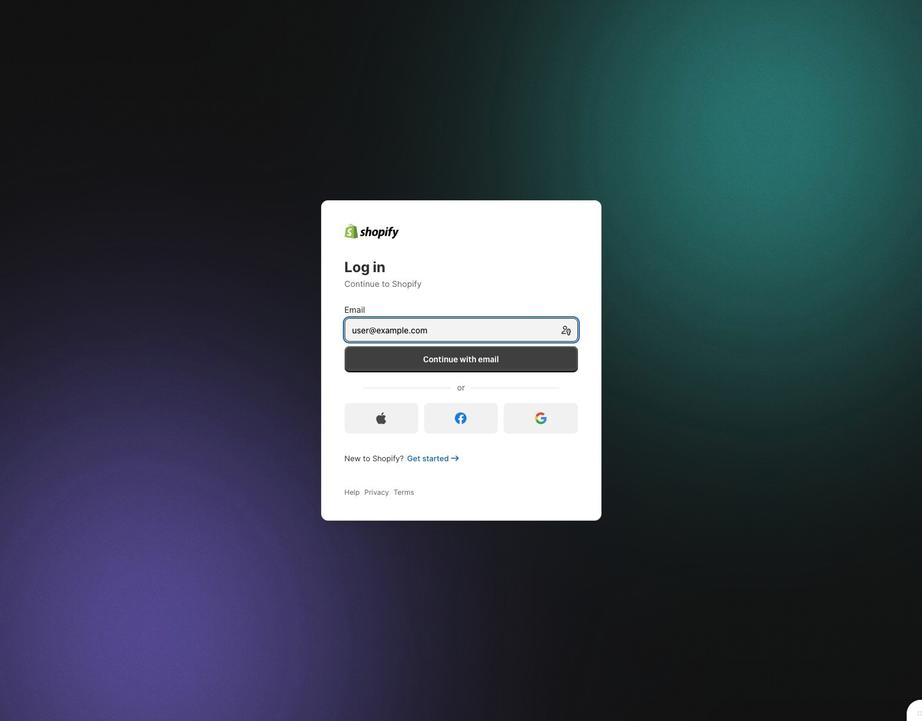 Task type: locate. For each thing, give the bounding box(es) containing it.
0 horizontal spatial size 16 image
[[376, 413, 387, 425]]

size 16 image
[[376, 413, 387, 425], [455, 413, 467, 425], [535, 413, 547, 425]]

None email field
[[345, 318, 556, 342]]

None text field
[[345, 318, 592, 342]]

3 size 16 image from the left
[[535, 413, 547, 425]]

1 horizontal spatial size 16 image
[[455, 413, 467, 425]]

2 horizontal spatial size 16 image
[[535, 413, 547, 425]]

log in to shopify image
[[345, 224, 399, 240]]



Task type: describe. For each thing, give the bounding box(es) containing it.
1 size 16 image from the left
[[376, 413, 387, 425]]

2 size 16 image from the left
[[455, 413, 467, 425]]



Task type: vqa. For each thing, say whether or not it's contained in the screenshot.
'email field'
yes



